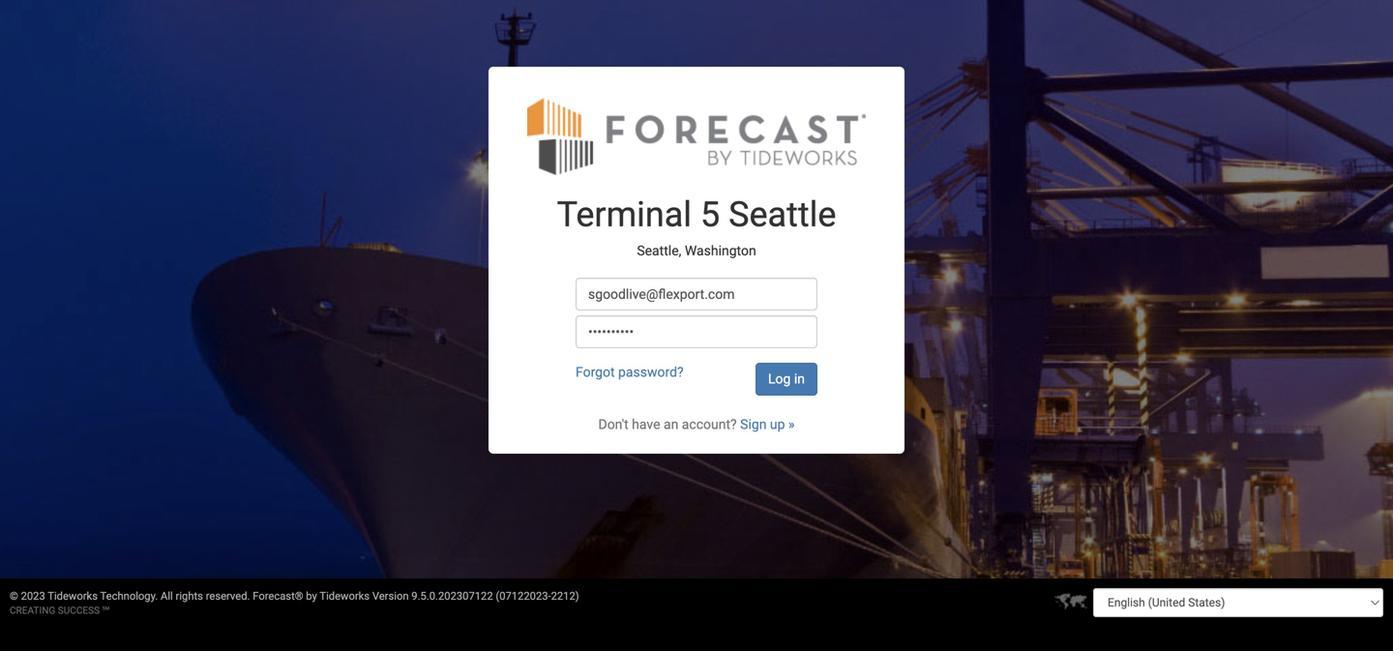 Task type: describe. For each thing, give the bounding box(es) containing it.
2212)
[[551, 590, 579, 602]]

account?
[[682, 417, 737, 433]]

2 tideworks from the left
[[320, 590, 370, 602]]

forgot password? log in
[[576, 364, 805, 387]]

forgot
[[576, 364, 615, 380]]

password?
[[618, 364, 684, 380]]

creating
[[10, 605, 55, 616]]

© 2023 tideworks technology. all rights reserved. forecast® by tideworks version 9.5.0.202307122 (07122023-2212) creating success ℠
[[10, 590, 579, 616]]

2023
[[21, 590, 45, 602]]

seattle
[[729, 194, 836, 235]]

all
[[161, 590, 173, 602]]

forgot password? link
[[576, 364, 684, 380]]

sign up » link
[[740, 417, 795, 433]]

up
[[770, 417, 785, 433]]

sign
[[740, 417, 767, 433]]

1 tideworks from the left
[[48, 590, 98, 602]]

©
[[10, 590, 18, 602]]

terminal 5 seattle seattle, washington
[[557, 194, 836, 259]]

in
[[794, 371, 805, 387]]

forecast® by tideworks image
[[527, 96, 866, 176]]

»
[[789, 417, 795, 433]]

log
[[768, 371, 791, 387]]

by
[[306, 590, 317, 602]]

5
[[700, 194, 720, 235]]

success
[[58, 605, 100, 616]]

have
[[632, 417, 660, 433]]

log in button
[[756, 363, 818, 396]]



Task type: locate. For each thing, give the bounding box(es) containing it.
Email or username text field
[[576, 278, 818, 311]]

(07122023-
[[496, 590, 551, 602]]

tideworks up success
[[48, 590, 98, 602]]

don't have an account? sign up »
[[598, 417, 795, 433]]

an
[[664, 417, 679, 433]]

reserved.
[[206, 590, 250, 602]]

terminal
[[557, 194, 692, 235]]

washington
[[685, 243, 756, 259]]

0 horizontal spatial tideworks
[[48, 590, 98, 602]]

℠
[[102, 605, 109, 616]]

forecast®
[[253, 590, 303, 602]]

technology.
[[100, 590, 158, 602]]

seattle,
[[637, 243, 682, 259]]

9.5.0.202307122
[[412, 590, 493, 602]]

don't
[[598, 417, 629, 433]]

Password password field
[[576, 316, 818, 349]]

rights
[[176, 590, 203, 602]]

version
[[372, 590, 409, 602]]

tideworks right by
[[320, 590, 370, 602]]

tideworks
[[48, 590, 98, 602], [320, 590, 370, 602]]

1 horizontal spatial tideworks
[[320, 590, 370, 602]]



